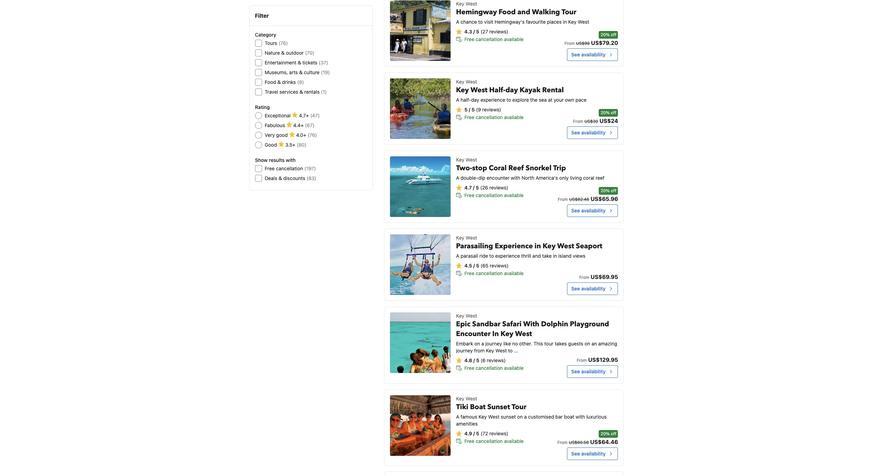 Task type: describe. For each thing, give the bounding box(es) containing it.
see for parasailing experience in key west seaport
[[571, 286, 580, 292]]

drinks
[[282, 79, 296, 85]]

us$80.58
[[569, 440, 589, 445]]

see for two-stop coral reef snorkel trip
[[571, 208, 580, 214]]

(19)
[[321, 69, 330, 75]]

parasailing experience in key west seaport image
[[390, 234, 451, 295]]

cancellation for epic
[[476, 365, 503, 371]]

20% off from us$30 us$24
[[573, 110, 618, 124]]

(70)
[[305, 50, 314, 56]]

outdoor
[[286, 50, 304, 56]]

4.0+ (76)
[[296, 132, 317, 138]]

nature
[[265, 50, 280, 56]]

us$64.46
[[590, 439, 618, 445]]

cancellation for key
[[476, 114, 503, 120]]

4.7 / 5 (26 reviews)
[[465, 185, 508, 191]]

free cancellation (197)
[[265, 166, 316, 172]]

/ for double-
[[473, 185, 475, 191]]

5 for two-
[[476, 185, 479, 191]]

tour inside key west tiki boat sunset tour a famous key west sunset on a customised bar boat with luxurious amenities
[[512, 403, 527, 412]]

0 horizontal spatial with
[[286, 157, 296, 163]]

4.7
[[465, 185, 472, 191]]

free cancellation available for visit
[[465, 36, 524, 42]]

20% off from us$82.46 us$65.96
[[558, 188, 618, 202]]

availability for tiki boat sunset tour
[[581, 451, 606, 457]]

epic sandbar safari with dolphin playground encounter in key west image
[[390, 313, 451, 373]]

deals
[[265, 175, 277, 181]]

tiki boat sunset tour image
[[390, 396, 451, 456]]

nature & outdoor (70)
[[265, 50, 314, 56]]

category
[[255, 32, 276, 38]]

only
[[559, 175, 569, 181]]

see availability for hemingway food and walking tour
[[571, 51, 606, 57]]

free for parasailing
[[465, 270, 475, 276]]

5 for epic
[[476, 358, 479, 363]]

1 vertical spatial in
[[535, 241, 541, 251]]

(67)
[[305, 122, 314, 128]]

reviews) for day
[[482, 107, 501, 112]]

us$99
[[576, 41, 590, 46]]

to inside key west key west half-day kayak rental a half-day experience to explore the sea at your own pace
[[507, 97, 511, 103]]

20% for tiki boat sunset tour
[[601, 431, 610, 437]]

bar
[[556, 414, 563, 420]]

2 horizontal spatial on
[[585, 341, 590, 347]]

chance
[[461, 19, 477, 25]]

0 horizontal spatial journey
[[456, 348, 473, 354]]

on inside key west tiki boat sunset tour a famous key west sunset on a customised bar boat with luxurious amenities
[[517, 414, 523, 420]]

entertainment & tickets (37)
[[265, 60, 328, 66]]

off for two-stop coral reef snorkel trip
[[611, 188, 617, 193]]

3.5+ (80)
[[285, 142, 307, 148]]

in inside key west hemingway food and walking tour a chance to visit hemingway's favourite places in key west
[[563, 19, 567, 25]]

free for tiki
[[465, 438, 475, 444]]

food & drinks (9)
[[265, 79, 304, 85]]

4.9
[[465, 431, 472, 437]]

america's
[[536, 175, 558, 181]]

0 horizontal spatial day
[[471, 97, 479, 103]]

fabulous
[[265, 122, 285, 128]]

exceptional
[[265, 113, 291, 119]]

free cancellation available for ride
[[465, 270, 524, 276]]

free for key
[[465, 114, 475, 120]]

to inside key west hemingway food and walking tour a chance to visit hemingway's favourite places in key west
[[478, 19, 483, 25]]

available for experience
[[504, 114, 524, 120]]

show
[[255, 157, 268, 163]]

places
[[547, 19, 562, 25]]

4.4+
[[293, 122, 304, 128]]

a for key west half-day kayak rental
[[456, 97, 459, 103]]

(27
[[481, 28, 488, 34]]

customised
[[528, 414, 554, 420]]

(9
[[476, 107, 481, 112]]

tiki
[[456, 403, 468, 412]]

5 for parasailing
[[476, 263, 479, 269]]

cancellation for tiki
[[476, 438, 503, 444]]

/ for to
[[473, 28, 475, 34]]

sunset
[[501, 414, 516, 420]]

culture
[[304, 69, 320, 75]]

us$129.95
[[588, 357, 618, 363]]

rental
[[542, 85, 564, 95]]

(26
[[480, 185, 488, 191]]

parasailing
[[456, 241, 493, 251]]

views
[[573, 253, 586, 259]]

20% for hemingway food and walking tour
[[601, 32, 610, 37]]

see availability for epic sandbar safari with dolphin playground encounter in key west
[[571, 369, 606, 375]]

20% for key west half-day kayak rental
[[601, 110, 610, 115]]

at
[[548, 97, 553, 103]]

...
[[514, 348, 518, 354]]

reef
[[509, 163, 524, 173]]

from for tiki boat sunset tour
[[558, 440, 568, 445]]

4.5
[[465, 263, 472, 269]]

key west two-stop coral reef snorkel trip a double-dip encounter with north america's only living coral reef
[[456, 157, 605, 181]]

key west parasailing experience in key west seaport a parasail ride to experience thrill and take in island views
[[456, 235, 602, 259]]

good
[[265, 142, 277, 148]]

cancellation for two-
[[476, 192, 503, 198]]

playground
[[570, 320, 609, 329]]

free cancellation available for dip
[[465, 192, 524, 198]]

food inside key west hemingway food and walking tour a chance to visit hemingway's favourite places in key west
[[499, 7, 516, 17]]

see availability for two-stop coral reef snorkel trip
[[571, 208, 606, 214]]

from inside from us$69.95
[[579, 275, 589, 280]]

available for west
[[504, 365, 524, 371]]

reviews) for key
[[487, 358, 506, 363]]

travel
[[265, 89, 278, 95]]

experience inside key west key west half-day kayak rental a half-day experience to explore the sea at your own pace
[[481, 97, 505, 103]]

(76) for tours (76)
[[279, 40, 288, 46]]

see availability for tiki boat sunset tour
[[571, 451, 606, 457]]

ride
[[480, 253, 488, 259]]

walking
[[532, 7, 560, 17]]

thrill
[[521, 253, 531, 259]]

museums, arts & culture (19)
[[265, 69, 330, 75]]

epic
[[456, 320, 471, 329]]

& for drinks
[[277, 79, 281, 85]]

parasail
[[461, 253, 478, 259]]

free for epic
[[465, 365, 475, 371]]

off for tiki boat sunset tour
[[611, 431, 617, 437]]

4.5 / 5 (65 reviews)
[[465, 263, 509, 269]]

living
[[570, 175, 582, 181]]

cancellation for hemingway
[[476, 36, 503, 42]]

show results with
[[255, 157, 296, 163]]

dip
[[478, 175, 485, 181]]

experience inside key west parasailing experience in key west seaport a parasail ride to experience thrill and take in island views
[[495, 253, 520, 259]]

availability for hemingway food and walking tour
[[581, 51, 606, 57]]

two-
[[456, 163, 472, 173]]

kayak
[[520, 85, 541, 95]]

services
[[280, 89, 298, 95]]

available for encounter
[[504, 192, 524, 198]]

cancellation up deals & discounts (83)
[[276, 166, 303, 172]]

hemingway food and walking tour image
[[390, 0, 451, 61]]

reviews) for ride
[[490, 263, 509, 269]]

us$30
[[585, 119, 598, 124]]

coral
[[583, 175, 594, 181]]

available for to
[[504, 270, 524, 276]]

no
[[512, 341, 518, 347]]

reviews) for dip
[[489, 185, 508, 191]]

a inside key west tiki boat sunset tour a famous key west sunset on a customised bar boat with luxurious amenities
[[524, 414, 527, 420]]

us$69.95
[[591, 274, 618, 280]]

coral
[[489, 163, 507, 173]]

& right arts on the top of page
[[299, 69, 303, 75]]

north
[[522, 175, 534, 181]]

from for two-stop coral reef snorkel trip
[[558, 197, 568, 202]]



Task type: vqa. For each thing, say whether or not it's contained in the screenshot.
See associated with Parasailing Experience in Key West Seaport
yes



Task type: locate. For each thing, give the bounding box(es) containing it.
see down from us$69.95
[[571, 286, 580, 292]]

with inside key west two-stop coral reef snorkel trip a double-dip encounter with north america's only living coral reef
[[511, 175, 520, 181]]

5 left (6
[[476, 358, 479, 363]]

day up (9 at the top
[[471, 97, 479, 103]]

reviews) down visit
[[489, 28, 508, 34]]

see
[[571, 51, 580, 57], [571, 130, 580, 135], [571, 208, 580, 214], [571, 286, 580, 292], [571, 369, 580, 375], [571, 451, 580, 457]]

from us$69.95
[[579, 274, 618, 280]]

availability for two-stop coral reef snorkel trip
[[581, 208, 606, 214]]

0 horizontal spatial a
[[481, 341, 484, 347]]

2 off from the top
[[611, 110, 617, 115]]

0 vertical spatial (76)
[[279, 40, 288, 46]]

3 20% from the top
[[601, 188, 610, 193]]

/ right 4.7
[[473, 185, 475, 191]]

1 horizontal spatial on
[[517, 414, 523, 420]]

two-stop coral reef snorkel trip image
[[390, 156, 451, 217]]

a left customised at the right of the page
[[524, 414, 527, 420]]

a inside key west parasailing experience in key west seaport a parasail ride to experience thrill and take in island views
[[456, 253, 459, 259]]

see availability for parasailing experience in key west seaport
[[571, 286, 606, 292]]

5 left (72
[[476, 431, 479, 437]]

see availability down us$82.46
[[571, 208, 606, 214]]

free down 5 / 5 (9 reviews)
[[465, 114, 475, 120]]

& down (9)
[[300, 89, 303, 95]]

0 vertical spatial tour
[[562, 7, 577, 17]]

cancellation down 4.8 / 5 (6 reviews)
[[476, 365, 503, 371]]

(65
[[481, 263, 489, 269]]

0 horizontal spatial food
[[265, 79, 276, 85]]

from inside '20% off from us$30 us$24'
[[573, 119, 583, 124]]

2 a from the top
[[456, 97, 459, 103]]

0 vertical spatial and
[[518, 7, 530, 17]]

2 horizontal spatial with
[[576, 414, 585, 420]]

/ right 4.9
[[473, 431, 475, 437]]

a left chance
[[456, 19, 459, 25]]

rating
[[255, 104, 270, 110]]

0 horizontal spatial (76)
[[279, 40, 288, 46]]

from left us$99
[[565, 41, 575, 46]]

see for hemingway food and walking tour
[[571, 51, 580, 57]]

on left an on the bottom right of page
[[585, 341, 590, 347]]

off
[[611, 32, 617, 37], [611, 110, 617, 115], [611, 188, 617, 193], [611, 431, 617, 437]]

with inside key west tiki boat sunset tour a famous key west sunset on a customised bar boat with luxurious amenities
[[576, 414, 585, 420]]

from
[[565, 41, 575, 46], [573, 119, 583, 124], [558, 197, 568, 202], [579, 275, 589, 280], [577, 358, 587, 363], [558, 440, 568, 445]]

2 free cancellation available from the top
[[465, 114, 524, 120]]

reviews) down encounter
[[489, 185, 508, 191]]

2 horizontal spatial in
[[563, 19, 567, 25]]

a inside key west two-stop coral reef snorkel trip a double-dip encounter with north america's only living coral reef
[[456, 175, 459, 181]]

from left us$30 on the top of the page
[[573, 119, 583, 124]]

a inside key west key west half-day kayak rental a half-day experience to explore the sea at your own pace
[[456, 97, 459, 103]]

west inside key west two-stop coral reef snorkel trip a double-dip encounter with north america's only living coral reef
[[466, 157, 477, 163]]

free cancellation available down 4.5 / 5 (65 reviews)
[[465, 270, 524, 276]]

2 vertical spatial in
[[553, 253, 557, 259]]

off for key west half-day kayak rental
[[611, 110, 617, 115]]

1 see availability from the top
[[571, 51, 606, 57]]

2 see from the top
[[571, 130, 580, 135]]

with down reef
[[511, 175, 520, 181]]

a inside key west tiki boat sunset tour a famous key west sunset on a customised bar boat with luxurious amenities
[[456, 414, 459, 420]]

1 horizontal spatial a
[[524, 414, 527, 420]]

1 availability from the top
[[581, 51, 606, 57]]

0 vertical spatial experience
[[481, 97, 505, 103]]

2 available from the top
[[504, 114, 524, 120]]

reviews) for visit
[[489, 28, 508, 34]]

0 horizontal spatial tour
[[512, 403, 527, 412]]

availability for key west half-day kayak rental
[[581, 130, 606, 135]]

/ right 4.8 at the bottom right
[[474, 358, 475, 363]]

very
[[265, 132, 275, 138]]

to inside key west parasailing experience in key west seaport a parasail ride to experience thrill and take in island views
[[490, 253, 494, 259]]

from inside 20% off from us$99 us$79.20
[[565, 41, 575, 46]]

us$79.20
[[591, 40, 618, 46]]

free cancellation available down 4.7 / 5 (26 reviews)
[[465, 192, 524, 198]]

1 vertical spatial journey
[[456, 348, 473, 354]]

5 left (9 at the top
[[472, 107, 475, 112]]

us$24
[[600, 118, 618, 124]]

free cancellation available down 4.9 / 5 (72 reviews)
[[465, 438, 524, 444]]

20% up us$64.46 on the right
[[601, 431, 610, 437]]

1 available from the top
[[504, 36, 524, 42]]

a for two-stop coral reef snorkel trip
[[456, 175, 459, 181]]

experience
[[481, 97, 505, 103], [495, 253, 520, 259]]

off inside 20% off from us$99 us$79.20
[[611, 32, 617, 37]]

see availability for key west half-day kayak rental
[[571, 130, 606, 135]]

20%
[[601, 32, 610, 37], [601, 110, 610, 115], [601, 188, 610, 193], [601, 431, 610, 437]]

5 left (27
[[476, 28, 479, 34]]

(37)
[[319, 60, 328, 66]]

5 for key
[[472, 107, 475, 112]]

us$82.46
[[569, 197, 589, 202]]

(76)
[[279, 40, 288, 46], [308, 132, 317, 138]]

famous
[[461, 414, 477, 420]]

tour
[[544, 341, 554, 347]]

(197)
[[304, 166, 316, 172]]

availability down us$30 on the top of the page
[[581, 130, 606, 135]]

1 horizontal spatial in
[[553, 253, 557, 259]]

half-
[[461, 97, 471, 103]]

off up us$64.46 on the right
[[611, 431, 617, 437]]

see down us$99
[[571, 51, 580, 57]]

embark
[[456, 341, 473, 347]]

5 available from the top
[[504, 365, 524, 371]]

1 vertical spatial (76)
[[308, 132, 317, 138]]

availability down us$64.46 on the right
[[581, 451, 606, 457]]

0 vertical spatial journey
[[485, 341, 502, 347]]

4 20% from the top
[[601, 431, 610, 437]]

sea
[[539, 97, 547, 103]]

from down 'guests'
[[577, 358, 587, 363]]

boat
[[470, 403, 486, 412]]

see down '20% off from us$30 us$24'
[[571, 130, 580, 135]]

free cancellation available down 5 / 5 (9 reviews)
[[465, 114, 524, 120]]

cancellation down 4.7 / 5 (26 reviews)
[[476, 192, 503, 198]]

tour
[[562, 7, 577, 17], [512, 403, 527, 412]]

1 free cancellation available from the top
[[465, 36, 524, 42]]

key west tiki boat sunset tour a famous key west sunset on a customised bar boat with luxurious amenities
[[456, 396, 607, 427]]

key west key west half-day kayak rental a half-day experience to explore the sea at your own pace
[[456, 79, 587, 103]]

free cancellation available down 4.3 / 5 (27 reviews)
[[465, 36, 524, 42]]

half-
[[489, 85, 506, 95]]

(76) down (67)
[[308, 132, 317, 138]]

5 for tiki
[[476, 431, 479, 437]]

/ right 4.5
[[473, 263, 475, 269]]

(83)
[[307, 175, 316, 181]]

to
[[478, 19, 483, 25], [507, 97, 511, 103], [490, 253, 494, 259], [508, 348, 513, 354]]

from inside 20% off from us$82.46 us$65.96
[[558, 197, 568, 202]]

free cancellation available for sunset
[[465, 438, 524, 444]]

4.7+ (47)
[[299, 113, 320, 119]]

6 see availability from the top
[[571, 451, 606, 457]]

from left us$69.95
[[579, 275, 589, 280]]

(47)
[[310, 113, 320, 119]]

4.8
[[465, 358, 472, 363]]

off inside 20% off from us$82.46 us$65.96
[[611, 188, 617, 193]]

5 see availability from the top
[[571, 369, 606, 375]]

4 off from the top
[[611, 431, 617, 437]]

0 vertical spatial food
[[499, 7, 516, 17]]

to inside key west epic sandbar safari with dolphin playground encounter in key west embark on a journey like no other. this tour takes guests on an amazing journey from key west to ...
[[508, 348, 513, 354]]

available down north
[[504, 192, 524, 198]]

tours (76)
[[265, 40, 288, 46]]

key west epic sandbar safari with dolphin playground encounter in key west embark on a journey like no other. this tour takes guests on an amazing journey from key west to ...
[[456, 313, 617, 354]]

3 a from the top
[[456, 175, 459, 181]]

(72
[[481, 431, 488, 437]]

see down us$80.58
[[571, 451, 580, 457]]

1 vertical spatial experience
[[495, 253, 520, 259]]

2 20% from the top
[[601, 110, 610, 115]]

& for outdoor
[[281, 50, 285, 56]]

and inside key west hemingway food and walking tour a chance to visit hemingway's favourite places in key west
[[518, 7, 530, 17]]

off up us$24
[[611, 110, 617, 115]]

free down 4.5
[[465, 270, 475, 276]]

food up "travel"
[[265, 79, 276, 85]]

tickets
[[303, 60, 317, 66]]

20% up us$65.96
[[601, 188, 610, 193]]

to left visit
[[478, 19, 483, 25]]

1 horizontal spatial journey
[[485, 341, 502, 347]]

2 see availability from the top
[[571, 130, 606, 135]]

free down "4.3"
[[465, 36, 475, 42]]

free for hemingway
[[465, 36, 475, 42]]

safari
[[502, 320, 522, 329]]

0 horizontal spatial and
[[518, 7, 530, 17]]

from for key west half-day kayak rental
[[573, 119, 583, 124]]

4 free cancellation available from the top
[[465, 270, 524, 276]]

free for two-
[[465, 192, 475, 198]]

free cancellation available for day
[[465, 114, 524, 120]]

a down the "tiki"
[[456, 414, 459, 420]]

4 availability from the top
[[581, 286, 606, 292]]

availability down from us$69.95
[[581, 286, 606, 292]]

see down "from us$129.95"
[[571, 369, 580, 375]]

cancellation down 4.5 / 5 (65 reviews)
[[476, 270, 503, 276]]

cancellation down 4.9 / 5 (72 reviews)
[[476, 438, 503, 444]]

20% up us$24
[[601, 110, 610, 115]]

1 horizontal spatial and
[[533, 253, 541, 259]]

5 for hemingway
[[476, 28, 479, 34]]

a down two-
[[456, 175, 459, 181]]

favourite
[[526, 19, 546, 25]]

5 left (26 on the right of page
[[476, 185, 479, 191]]

with right boat
[[576, 414, 585, 420]]

1 vertical spatial day
[[471, 97, 479, 103]]

20% off from us$99 us$79.20
[[565, 32, 618, 46]]

tour up places
[[562, 7, 577, 17]]

0 horizontal spatial on
[[475, 341, 480, 347]]

4 see availability from the top
[[571, 286, 606, 292]]

discounts
[[283, 175, 305, 181]]

4 see from the top
[[571, 286, 580, 292]]

4.9 / 5 (72 reviews)
[[465, 431, 508, 437]]

tour inside key west hemingway food and walking tour a chance to visit hemingway's favourite places in key west
[[562, 7, 577, 17]]

availability down "from us$129.95"
[[581, 369, 606, 375]]

20% inside 20% off from us$99 us$79.20
[[601, 32, 610, 37]]

0 vertical spatial a
[[481, 341, 484, 347]]

0 horizontal spatial in
[[535, 241, 541, 251]]

/
[[473, 28, 475, 34], [469, 107, 470, 112], [473, 185, 475, 191], [473, 263, 475, 269], [474, 358, 475, 363], [473, 431, 475, 437]]

and up favourite
[[518, 7, 530, 17]]

pace
[[576, 97, 587, 103]]

on right the sunset
[[517, 414, 523, 420]]

snorkel
[[526, 163, 552, 173]]

6 available from the top
[[504, 438, 524, 444]]

6 see from the top
[[571, 451, 580, 457]]

3.5+
[[285, 142, 295, 148]]

trip
[[553, 163, 566, 173]]

5 down half-
[[465, 107, 468, 112]]

reviews) right (65
[[490, 263, 509, 269]]

availability for epic sandbar safari with dolphin playground encounter in key west
[[581, 369, 606, 375]]

off inside '20% off from us$30 us$24'
[[611, 110, 617, 115]]

see availability down us$99
[[571, 51, 606, 57]]

3 off from the top
[[611, 188, 617, 193]]

off inside 20% off from us$80.58 us$64.46
[[611, 431, 617, 437]]

see for key west half-day kayak rental
[[571, 130, 580, 135]]

free up deals
[[265, 166, 275, 172]]

free cancellation available for key
[[465, 365, 524, 371]]

on up from
[[475, 341, 480, 347]]

4 available from the top
[[504, 270, 524, 276]]

1 20% from the top
[[601, 32, 610, 37]]

20% inside '20% off from us$30 us$24'
[[601, 110, 610, 115]]

cancellation down 5 / 5 (9 reviews)
[[476, 114, 503, 120]]

hemingway
[[456, 7, 497, 17]]

1 horizontal spatial with
[[511, 175, 520, 181]]

3 see from the top
[[571, 208, 580, 214]]

1 vertical spatial and
[[533, 253, 541, 259]]

& for discounts
[[279, 175, 282, 181]]

3 availability from the top
[[581, 208, 606, 214]]

reviews) right (6
[[487, 358, 506, 363]]

off for hemingway food and walking tour
[[611, 32, 617, 37]]

5 see from the top
[[571, 369, 580, 375]]

/ for parasail
[[473, 263, 475, 269]]

hemingway's
[[495, 19, 525, 25]]

6 availability from the top
[[581, 451, 606, 457]]

4.4+ (67)
[[293, 122, 314, 128]]

(1)
[[321, 89, 327, 95]]

from left us$80.58
[[558, 440, 568, 445]]

in
[[492, 329, 499, 339]]

in right places
[[563, 19, 567, 25]]

day up explore
[[506, 85, 518, 95]]

from for hemingway food and walking tour
[[565, 41, 575, 46]]

take
[[542, 253, 552, 259]]

5 a from the top
[[456, 414, 459, 420]]

4 a from the top
[[456, 253, 459, 259]]

1 see from the top
[[571, 51, 580, 57]]

see for epic sandbar safari with dolphin playground encounter in key west
[[571, 369, 580, 375]]

reef
[[596, 175, 605, 181]]

0 vertical spatial day
[[506, 85, 518, 95]]

0 vertical spatial in
[[563, 19, 567, 25]]

tour up the sunset
[[512, 403, 527, 412]]

from us$129.95
[[577, 357, 618, 363]]

5 availability from the top
[[581, 369, 606, 375]]

in right experience
[[535, 241, 541, 251]]

key inside key west two-stop coral reef snorkel trip a double-dip encounter with north america's only living coral reef
[[456, 157, 464, 163]]

journey down embark
[[456, 348, 473, 354]]

an
[[592, 341, 597, 347]]

2 availability from the top
[[581, 130, 606, 135]]

3 free cancellation available from the top
[[465, 192, 524, 198]]

key west half-day kayak rental image
[[390, 78, 451, 139]]

day
[[506, 85, 518, 95], [471, 97, 479, 103]]

experience
[[495, 241, 533, 251]]

1 vertical spatial a
[[524, 414, 527, 420]]

to right ride
[[490, 253, 494, 259]]

sandbar
[[472, 320, 501, 329]]

/ left (9 at the top
[[469, 107, 470, 112]]

see availability
[[571, 51, 606, 57], [571, 130, 606, 135], [571, 208, 606, 214], [571, 286, 606, 292], [571, 369, 606, 375], [571, 451, 606, 457]]

& right deals
[[279, 175, 282, 181]]

luxurious
[[586, 414, 607, 420]]

dolphin
[[541, 320, 568, 329]]

reviews) for sunset
[[489, 431, 508, 437]]

& left drinks
[[277, 79, 281, 85]]

/ for in
[[474, 358, 475, 363]]

filter
[[255, 13, 269, 19]]

0 vertical spatial with
[[286, 157, 296, 163]]

& for tickets
[[298, 60, 301, 66]]

available for on
[[504, 438, 524, 444]]

20% for two-stop coral reef snorkel trip
[[601, 188, 610, 193]]

a left 'parasail'
[[456, 253, 459, 259]]

reviews) right (72
[[489, 431, 508, 437]]

20% off from us$80.58 us$64.46
[[558, 431, 618, 445]]

boat
[[564, 414, 574, 420]]

a up from
[[481, 341, 484, 347]]

free down 4.7
[[465, 192, 475, 198]]

west
[[466, 1, 477, 6], [578, 19, 589, 25], [466, 79, 477, 85], [471, 85, 488, 95], [466, 157, 477, 163], [466, 235, 477, 241], [557, 241, 574, 251], [466, 313, 477, 319], [515, 329, 532, 339], [496, 348, 507, 354], [466, 396, 477, 402], [488, 414, 500, 420]]

20% inside 20% off from us$80.58 us$64.46
[[601, 431, 610, 437]]

3 see availability from the top
[[571, 208, 606, 214]]

5 / 5 (9 reviews)
[[465, 107, 501, 112]]

from inside 20% off from us$80.58 us$64.46
[[558, 440, 568, 445]]

1 horizontal spatial tour
[[562, 7, 577, 17]]

available down explore
[[504, 114, 524, 120]]

experience down half-
[[481, 97, 505, 103]]

20% inside 20% off from us$82.46 us$65.96
[[601, 188, 610, 193]]

(76) for 4.0+ (76)
[[308, 132, 317, 138]]

visit
[[484, 19, 493, 25]]

with up the free cancellation (197)
[[286, 157, 296, 163]]

cancellation
[[476, 36, 503, 42], [476, 114, 503, 120], [276, 166, 303, 172], [476, 192, 503, 198], [476, 270, 503, 276], [476, 365, 503, 371], [476, 438, 503, 444]]

1 a from the top
[[456, 19, 459, 25]]

to left the ...
[[508, 348, 513, 354]]

6 free cancellation available from the top
[[465, 438, 524, 444]]

see availability down from us$69.95
[[571, 286, 606, 292]]

see down us$82.46
[[571, 208, 580, 214]]

1 vertical spatial food
[[265, 79, 276, 85]]

cancellation for parasailing
[[476, 270, 503, 276]]

1 horizontal spatial (76)
[[308, 132, 317, 138]]

/ for half-
[[469, 107, 470, 112]]

stop
[[472, 163, 487, 173]]

encounter
[[456, 329, 491, 339]]

availability down us$99
[[581, 51, 606, 57]]

see for tiki boat sunset tour
[[571, 451, 580, 457]]

museums,
[[265, 69, 288, 75]]

experience down experience
[[495, 253, 520, 259]]

/ for west
[[473, 431, 475, 437]]

to left explore
[[507, 97, 511, 103]]

1 horizontal spatial food
[[499, 7, 516, 17]]

& up entertainment
[[281, 50, 285, 56]]

available down thrill
[[504, 270, 524, 276]]

journey
[[485, 341, 502, 347], [456, 348, 473, 354]]

2 vertical spatial with
[[576, 414, 585, 420]]

a inside key west epic sandbar safari with dolphin playground encounter in key west embark on a journey like no other. this tour takes guests on an amazing journey from key west to ...
[[481, 341, 484, 347]]

from inside "from us$129.95"
[[577, 358, 587, 363]]

deals & discounts (83)
[[265, 175, 316, 181]]

5 left (65
[[476, 263, 479, 269]]

and inside key west parasailing experience in key west seaport a parasail ride to experience thrill and take in island views
[[533, 253, 541, 259]]

a
[[481, 341, 484, 347], [524, 414, 527, 420]]

with
[[523, 320, 539, 329]]

available for hemingway's
[[504, 36, 524, 42]]

free cancellation available
[[465, 36, 524, 42], [465, 114, 524, 120], [465, 192, 524, 198], [465, 270, 524, 276], [465, 365, 524, 371], [465, 438, 524, 444]]

see availability down "from us$129.95"
[[571, 369, 606, 375]]

available down hemingway's
[[504, 36, 524, 42]]

& up museums, arts & culture (19)
[[298, 60, 301, 66]]

3 available from the top
[[504, 192, 524, 198]]

1 vertical spatial tour
[[512, 403, 527, 412]]

sunset
[[487, 403, 510, 412]]

a inside key west hemingway food and walking tour a chance to visit hemingway's favourite places in key west
[[456, 19, 459, 25]]

1 vertical spatial with
[[511, 175, 520, 181]]

available down the ...
[[504, 365, 524, 371]]

cancellation down 4.3 / 5 (27 reviews)
[[476, 36, 503, 42]]

5 free cancellation available from the top
[[465, 365, 524, 371]]

other.
[[519, 341, 532, 347]]

(76) up the nature & outdoor (70) on the top
[[279, 40, 288, 46]]

and left take at bottom right
[[533, 253, 541, 259]]

1 horizontal spatial day
[[506, 85, 518, 95]]

1 off from the top
[[611, 32, 617, 37]]

a for parasailing experience in key west seaport
[[456, 253, 459, 259]]

availability
[[581, 51, 606, 57], [581, 130, 606, 135], [581, 208, 606, 214], [581, 286, 606, 292], [581, 369, 606, 375], [581, 451, 606, 457]]

availability for parasailing experience in key west seaport
[[581, 286, 606, 292]]

good
[[276, 132, 288, 138]]

entertainment
[[265, 60, 296, 66]]



